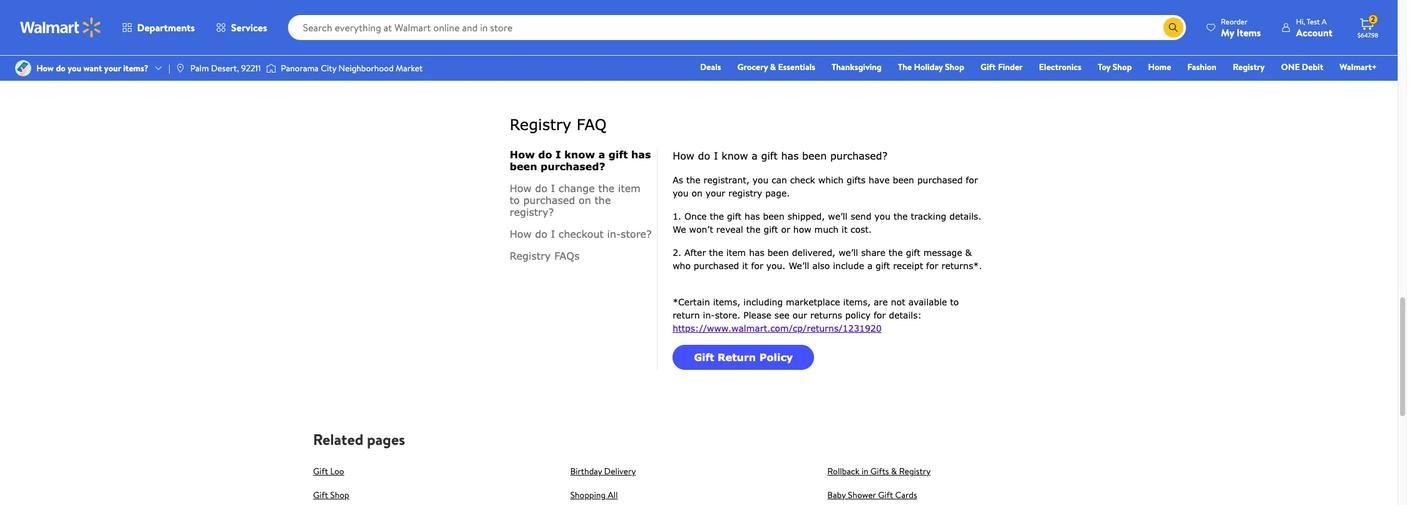 Task type: locate. For each thing, give the bounding box(es) containing it.
gift down gift loo link
[[313, 489, 328, 502]]

shop inside the holiday shop link
[[945, 61, 964, 73]]

list item containing 4,500+ locations for you & your fam to browse, shop & return.
[[502, 0, 699, 75]]

fam
[[642, 12, 657, 24]]

 image for how
[[15, 60, 31, 76]]

registry link
[[1227, 60, 1270, 74]]

fashion
[[1188, 61, 1217, 73]]

shop right holiday
[[945, 61, 964, 73]]

 image
[[15, 60, 31, 76], [266, 62, 276, 75]]

shopping
[[570, 489, 606, 502]]

find for browse,
[[530, 50, 547, 62]]

the holiday shop
[[898, 61, 964, 73]]

1 find from the left
[[530, 50, 547, 62]]

your up barcodes
[[936, 12, 953, 24]]

shop
[[945, 61, 964, 73], [1113, 61, 1132, 73], [330, 489, 349, 502]]

you
[[599, 12, 613, 24], [68, 62, 81, 74]]

1 horizontal spatial you
[[599, 12, 613, 24]]

& right shop
[[571, 25, 577, 37]]

gift left 'cards'
[[878, 489, 893, 502]]

1 horizontal spatial registry
[[1233, 61, 1265, 73]]

you right for
[[599, 12, 613, 24]]

registry down items
[[1233, 61, 1265, 73]]

 image left how
[[15, 60, 31, 76]]

1 horizontal spatial a
[[943, 50, 947, 62]]

your left fam
[[623, 12, 640, 24]]

1 list item from the left
[[502, 0, 699, 75]]

& left add
[[950, 25, 955, 37]]

a down barcodes
[[943, 50, 947, 62]]

list containing 4,500+ locations for you & your fam to browse, shop & return.
[[502, 0, 1092, 75]]

to
[[659, 12, 667, 24], [767, 12, 775, 24], [1026, 12, 1034, 24]]

open your registry in the app to scan barcodes & add items.
[[913, 12, 1053, 37]]

4,500+
[[520, 12, 548, 24]]

in
[[987, 12, 993, 24], [862, 466, 868, 478]]

find a store for shop
[[530, 50, 575, 62]]

desert,
[[211, 62, 239, 74]]

list item
[[502, 0, 699, 75], [699, 0, 895, 75], [895, 0, 1092, 75]]

registry
[[955, 12, 985, 24]]

items
[[1237, 25, 1261, 39]]

a down shop
[[549, 50, 554, 62]]

you inside the 4,500+ locations for you & your fam to browse, shop & return.
[[599, 12, 613, 24]]

2
[[1371, 14, 1375, 25]]

1 to from the left
[[659, 12, 667, 24]]

gift
[[981, 61, 996, 73], [313, 466, 328, 478], [313, 489, 328, 502], [878, 489, 893, 502]]

1 vertical spatial registry
[[899, 466, 931, 478]]

a for barcodes
[[943, 50, 947, 62]]

store down shop
[[556, 50, 575, 62]]

one
[[1281, 61, 1300, 73]]

find a store down barcodes
[[924, 50, 969, 62]]

finder
[[998, 61, 1023, 73]]

add
[[957, 25, 971, 37]]

0 horizontal spatial to
[[659, 12, 667, 24]]

0 vertical spatial registry
[[1233, 61, 1265, 73]]

baby shower gift cards link
[[827, 489, 917, 502]]

shop right toy
[[1113, 61, 1132, 73]]

cards
[[895, 489, 917, 502]]

1 horizontal spatial find a store
[[924, 50, 969, 62]]

holiday
[[914, 61, 943, 73]]

1 a from the left
[[549, 50, 554, 62]]

one debit link
[[1275, 60, 1329, 74]]

how
[[36, 62, 54, 74]]

2 store from the left
[[949, 50, 969, 62]]

0 vertical spatial you
[[599, 12, 613, 24]]

services button
[[205, 13, 278, 43]]

store
[[556, 50, 575, 62], [949, 50, 969, 62]]

in left gifts
[[862, 466, 868, 478]]

3 list item from the left
[[895, 0, 1092, 75]]

in left the
[[987, 12, 993, 24]]

pick
[[777, 12, 792, 24]]

0 horizontal spatial find
[[530, 50, 547, 62]]

at
[[806, 12, 813, 24]]

0 vertical spatial in
[[987, 12, 993, 24]]

baby
[[827, 489, 846, 502]]

1 horizontal spatial shop
[[945, 61, 964, 73]]

gift left 'finder'
[[981, 61, 996, 73]]

learn
[[727, 50, 748, 62]]

1 horizontal spatial  image
[[266, 62, 276, 75]]

test
[[1307, 16, 1320, 27]]

up
[[794, 12, 804, 24]]

find a store for &
[[924, 50, 969, 62]]

rollback in gifts & registry
[[827, 466, 931, 478]]

& inside the open your registry in the app to scan barcodes & add items.
[[950, 25, 955, 37]]

account
[[1296, 25, 1333, 39]]

&
[[615, 12, 621, 24], [571, 25, 577, 37], [950, 25, 955, 37], [770, 61, 776, 73], [891, 466, 897, 478]]

birthday
[[570, 466, 602, 478]]

1 find a store from the left
[[530, 50, 575, 62]]

1 horizontal spatial in
[[987, 12, 993, 24]]

you right do
[[68, 62, 81, 74]]

1 horizontal spatial store
[[949, 50, 969, 62]]

& right for
[[615, 12, 621, 24]]

find down barcodes
[[924, 50, 941, 62]]

1 horizontal spatial to
[[767, 12, 775, 24]]

rollback in gifts & registry link
[[827, 466, 931, 478]]

1 vertical spatial in
[[862, 466, 868, 478]]

shop inside toy shop link
[[1113, 61, 1132, 73]]

registry
[[1233, 61, 1265, 73], [899, 466, 931, 478]]

92211
[[241, 62, 261, 74]]

2 a from the left
[[943, 50, 947, 62]]

0 horizontal spatial find a store
[[530, 50, 575, 62]]

find
[[530, 50, 547, 62], [924, 50, 941, 62]]

to right the app
[[1026, 12, 1034, 24]]

0 horizontal spatial shop
[[330, 489, 349, 502]]

2 find from the left
[[924, 50, 941, 62]]

thanksgiving link
[[826, 60, 887, 74]]

gift loo link
[[313, 466, 344, 478]]

delivery
[[604, 466, 636, 478]]

 image right 92211
[[266, 62, 276, 75]]

to left pick at the right of the page
[[767, 12, 775, 24]]

gift left loo
[[313, 466, 328, 478]]

shop for toy shop
[[1113, 61, 1132, 73]]

in inside the open your registry in the app to scan barcodes & add items.
[[987, 12, 993, 24]]

4,500+ locations for you & your fam to browse, shop & return.
[[520, 12, 667, 37]]

& right gifts
[[891, 466, 897, 478]]

shopping all
[[570, 489, 618, 502]]

 image for panorama
[[266, 62, 276, 75]]

gift shop
[[313, 489, 349, 502]]

search icon image
[[1168, 23, 1178, 33]]

shop down loo
[[330, 489, 349, 502]]

list
[[502, 0, 1092, 75]]

3 to from the left
[[1026, 12, 1034, 24]]

to right fam
[[659, 12, 667, 24]]

2 horizontal spatial shop
[[1113, 61, 1132, 73]]

barcodes
[[913, 25, 947, 37]]

related
[[313, 429, 363, 451]]

registry up 'cards'
[[899, 466, 931, 478]]

find down the browse,
[[530, 50, 547, 62]]

find a store down shop
[[530, 50, 575, 62]]

departments button
[[111, 13, 205, 43]]

0 horizontal spatial registry
[[899, 466, 931, 478]]

pages
[[367, 429, 405, 451]]

online
[[741, 12, 765, 24]]

|
[[168, 62, 170, 74]]

0 horizontal spatial a
[[549, 50, 554, 62]]

0 horizontal spatial  image
[[15, 60, 31, 76]]

store down add
[[949, 50, 969, 62]]

Search search field
[[288, 15, 1186, 40]]

1 store from the left
[[556, 50, 575, 62]]

shopping all link
[[570, 489, 618, 502]]

& right grocery
[[770, 61, 776, 73]]

hi,
[[1296, 16, 1305, 27]]

hi, test a account
[[1296, 16, 1333, 39]]

reorder
[[1221, 16, 1248, 27]]

2 horizontal spatial to
[[1026, 12, 1034, 24]]

 image
[[175, 63, 185, 73]]

0 horizontal spatial you
[[68, 62, 81, 74]]

2 list item from the left
[[699, 0, 895, 75]]

birthday delivery link
[[570, 466, 636, 478]]

learn more
[[727, 50, 770, 62]]

order online to pick up at your local store.
[[716, 12, 876, 24]]

1 vertical spatial you
[[68, 62, 81, 74]]

2 find a store from the left
[[924, 50, 969, 62]]

gift for gift finder
[[981, 61, 996, 73]]

& inside grocery & essentials 'link'
[[770, 61, 776, 73]]

a
[[1322, 16, 1327, 27]]

your right want
[[104, 62, 121, 74]]

a for browse,
[[549, 50, 554, 62]]

related pages
[[313, 429, 405, 451]]

shop for gift shop
[[330, 489, 349, 502]]

0 horizontal spatial store
[[556, 50, 575, 62]]

scan
[[1036, 12, 1053, 24]]

your right at
[[815, 12, 832, 24]]

items?
[[123, 62, 148, 74]]

1 horizontal spatial find
[[924, 50, 941, 62]]

the
[[898, 61, 912, 73]]



Task type: vqa. For each thing, say whether or not it's contained in the screenshot.
BRANDS
no



Task type: describe. For each thing, give the bounding box(es) containing it.
debit
[[1302, 61, 1323, 73]]

panorama city neighborhood market
[[281, 62, 423, 74]]

for
[[586, 12, 597, 24]]

rollback
[[827, 466, 860, 478]]

deals link
[[695, 60, 727, 74]]

grocery & essentials link
[[732, 60, 821, 74]]

items.
[[973, 25, 996, 37]]

baby shower gift cards
[[827, 489, 917, 502]]

neighborhood
[[339, 62, 394, 74]]

my
[[1221, 25, 1234, 39]]

palm
[[190, 62, 209, 74]]

walmart+
[[1340, 61, 1377, 73]]

palm desert, 92211
[[190, 62, 261, 74]]

do
[[56, 62, 66, 74]]

market
[[396, 62, 423, 74]]

birthday delivery
[[570, 466, 636, 478]]

find for barcodes
[[924, 50, 941, 62]]

toy shop
[[1098, 61, 1132, 73]]

toy
[[1098, 61, 1111, 73]]

essentials
[[778, 61, 815, 73]]

electronics link
[[1033, 60, 1087, 74]]

departments
[[137, 21, 195, 34]]

city
[[321, 62, 336, 74]]

services
[[231, 21, 267, 34]]

grocery
[[737, 61, 768, 73]]

all
[[608, 489, 618, 502]]

store for &
[[949, 50, 969, 62]]

fashion link
[[1182, 60, 1222, 74]]

the holiday shop link
[[892, 60, 970, 74]]

return.
[[579, 25, 605, 37]]

gift loo
[[313, 466, 344, 478]]

the
[[995, 12, 1008, 24]]

gift finder
[[981, 61, 1023, 73]]

to inside the open your registry in the app to scan barcodes & add items.
[[1026, 12, 1034, 24]]

deals
[[700, 61, 721, 73]]

toy shop link
[[1092, 60, 1138, 74]]

shop
[[551, 25, 569, 37]]

home
[[1148, 61, 1171, 73]]

gift finder link
[[975, 60, 1028, 74]]

your inside the open your registry in the app to scan barcodes & add items.
[[936, 12, 953, 24]]

locations
[[550, 12, 584, 24]]

to inside the 4,500+ locations for you & your fam to browse, shop & return.
[[659, 12, 667, 24]]

store for shop
[[556, 50, 575, 62]]

your inside the 4,500+ locations for you & your fam to browse, shop & return.
[[623, 12, 640, 24]]

registry inside registry link
[[1233, 61, 1265, 73]]

2 $647.98
[[1358, 14, 1378, 39]]

one debit
[[1281, 61, 1323, 73]]

$647.98
[[1358, 31, 1378, 39]]

list item containing open your registry in the app to scan barcodes & add items.
[[895, 0, 1092, 75]]

app
[[1010, 12, 1024, 24]]

store.
[[854, 12, 876, 24]]

order
[[716, 12, 739, 24]]

gifts
[[871, 466, 889, 478]]

2 to from the left
[[767, 12, 775, 24]]

gift for gift loo
[[313, 466, 328, 478]]

grocery & essentials
[[737, 61, 815, 73]]

gift shop link
[[313, 489, 349, 502]]

electronics
[[1039, 61, 1082, 73]]

Walmart Site-Wide search field
[[288, 15, 1186, 40]]

browse,
[[520, 25, 549, 37]]

more
[[750, 50, 770, 62]]

walmart image
[[20, 18, 101, 38]]

local
[[835, 12, 852, 24]]

list item containing order online to pick up at your local store.
[[699, 0, 895, 75]]

panorama
[[281, 62, 319, 74]]

gift for gift shop
[[313, 489, 328, 502]]

walmart+ link
[[1334, 60, 1383, 74]]

want
[[83, 62, 102, 74]]

thanksgiving
[[832, 61, 882, 73]]

home link
[[1143, 60, 1177, 74]]

0 horizontal spatial in
[[862, 466, 868, 478]]

reorder my items
[[1221, 16, 1261, 39]]

open
[[913, 12, 934, 24]]

shower
[[848, 489, 876, 502]]



